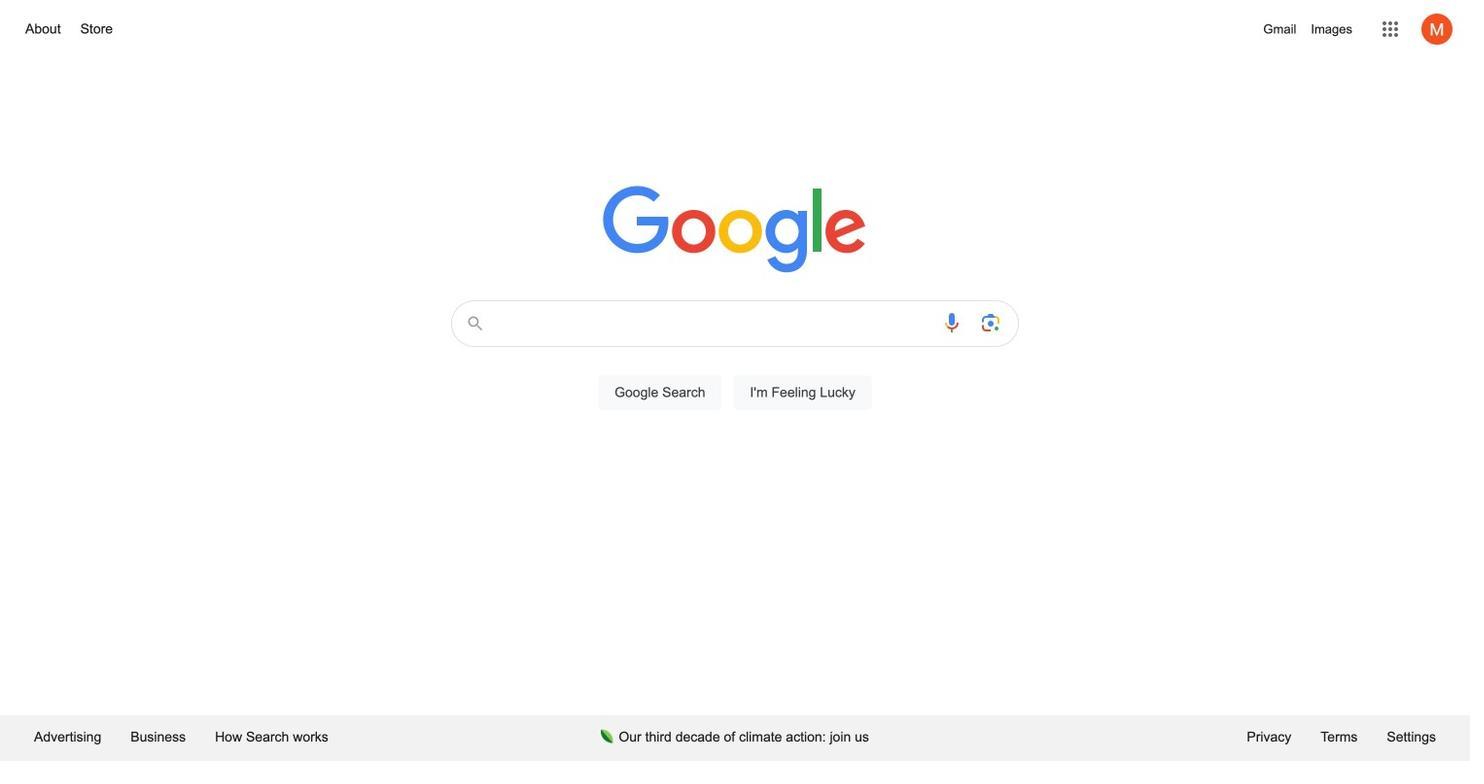 Task type: describe. For each thing, give the bounding box(es) containing it.
search by voice image
[[940, 311, 964, 335]]

google image
[[603, 186, 867, 275]]



Task type: locate. For each thing, give the bounding box(es) containing it.
search by image image
[[979, 311, 1003, 335]]

None search field
[[19, 295, 1451, 433]]



Task type: vqa. For each thing, say whether or not it's contained in the screenshot.
Search Labs image
no



